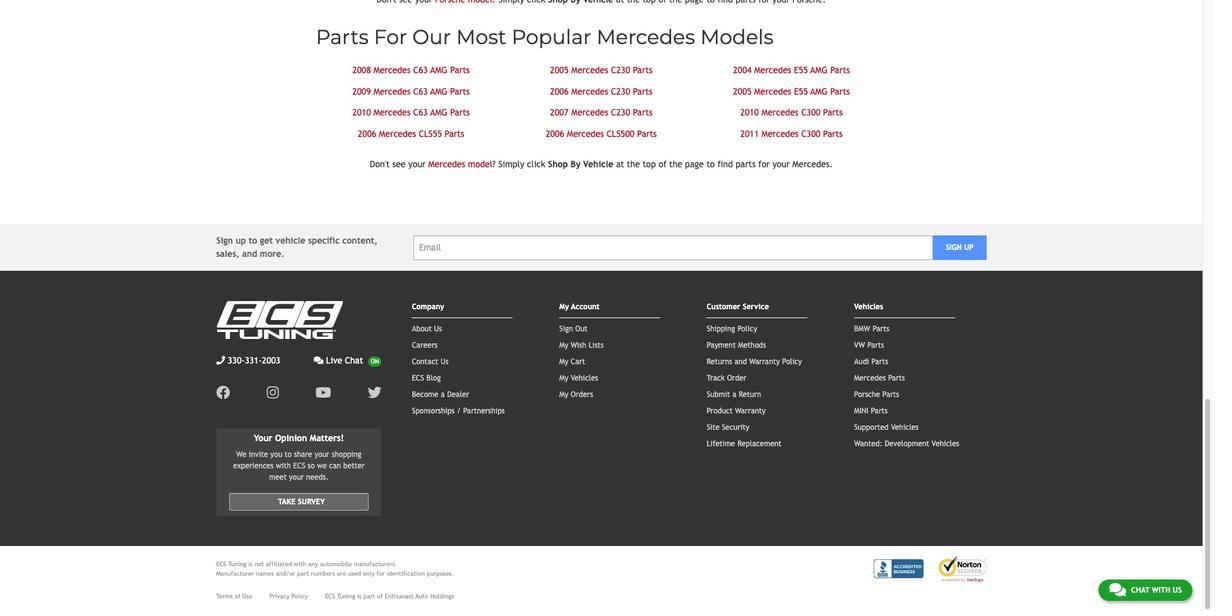 Task type: locate. For each thing, give the bounding box(es) containing it.
mercedes down 2008 mercedes c63 amg parts 'link'
[[374, 86, 411, 96]]

my left cart
[[560, 357, 569, 366]]

0 horizontal spatial policy
[[292, 593, 308, 600]]

my left wish
[[560, 341, 569, 350]]

mercedes for 2005 mercedes e55 amg parts
[[755, 86, 792, 96]]

our
[[413, 25, 451, 49]]

2 horizontal spatial policy
[[783, 357, 802, 366]]

c300
[[802, 107, 821, 117], [802, 129, 821, 139]]

chat inside live chat link
[[345, 356, 363, 366]]

1 horizontal spatial is
[[357, 593, 362, 600]]

1 vertical spatial c63
[[413, 86, 428, 96]]

sign up to get vehicle specific content, sales, and more.
[[216, 236, 378, 259]]

comments image
[[314, 356, 324, 365]]

1 horizontal spatial part
[[364, 593, 375, 600]]

and up order
[[735, 357, 747, 366]]

mercedes down 2010 mercedes c300 parts link
[[762, 129, 799, 139]]

?
[[493, 159, 496, 169]]

mercedes for 2008 mercedes c63 amg parts
[[374, 65, 411, 75]]

mercedes parts link
[[855, 374, 905, 383]]

2010 down 2009
[[353, 107, 371, 117]]

us
[[434, 325, 442, 333], [441, 357, 449, 366], [1173, 586, 1182, 595]]

order
[[727, 374, 747, 383]]

sign for sign out
[[560, 325, 573, 333]]

mercedes down 2007 mercedes c230 parts link
[[567, 129, 604, 139]]

parts up the 2005 mercedes e55 amg parts link
[[831, 65, 850, 75]]

sales,
[[216, 249, 240, 259]]

about
[[412, 325, 432, 333]]

2 vertical spatial to
[[285, 450, 292, 459]]

0 vertical spatial c63
[[413, 65, 428, 75]]

use
[[242, 593, 253, 600]]

so
[[308, 462, 315, 470]]

mercedes down 2004 mercedes e55 amg parts link on the right top of the page
[[755, 86, 792, 96]]

c63 down the 2008 mercedes c63 amg parts
[[413, 86, 428, 96]]

1 horizontal spatial to
[[285, 450, 292, 459]]

live chat link
[[314, 354, 382, 368]]

lists
[[589, 341, 604, 350]]

any
[[308, 561, 318, 568]]

2006 for 2006 mercedes cls500 parts
[[546, 129, 565, 139]]

vw parts
[[855, 341, 885, 350]]

0 vertical spatial c230
[[611, 65, 630, 75]]

ecs down numbers
[[325, 593, 335, 600]]

shopping
[[332, 450, 362, 459]]

1 c300 from the top
[[802, 107, 821, 117]]

facebook logo image
[[216, 386, 230, 400]]

numbers
[[311, 570, 335, 577]]

us for contact us
[[441, 357, 449, 366]]

1 c230 from the top
[[611, 65, 630, 75]]

lifetime replacement
[[707, 440, 782, 448]]

0 vertical spatial for
[[759, 159, 770, 169]]

supported
[[855, 423, 889, 432]]

2008 mercedes c63 amg parts link
[[353, 65, 470, 75]]

1 vertical spatial with
[[294, 561, 306, 568]]

the right at
[[627, 159, 640, 169]]

warranty down methods on the right bottom of the page
[[749, 357, 780, 366]]

ecs blog
[[412, 374, 441, 383]]

of left the enthusiast
[[377, 593, 383, 600]]

1 horizontal spatial tuning
[[337, 593, 355, 600]]

policy for privacy policy
[[292, 593, 308, 600]]

1 vertical spatial chat
[[1132, 586, 1150, 595]]

the left page
[[669, 159, 683, 169]]

popular
[[512, 25, 592, 49]]

0 horizontal spatial 2010
[[353, 107, 371, 117]]

of left use
[[235, 593, 241, 600]]

submit a return link
[[707, 390, 762, 399]]

2 c230 from the top
[[611, 86, 630, 96]]

for inside the ecs tuning is not affiliated with any automobile manufacturers. manufacturer names and/or part numbers are used only for identification purposes.
[[377, 570, 385, 577]]

c230 down the 2005 mercedes c230 parts link at the top of page
[[611, 86, 630, 96]]

1 my from the top
[[560, 303, 569, 311]]

2006 up 2007
[[550, 86, 569, 96]]

0 vertical spatial to
[[707, 159, 715, 169]]

2 horizontal spatial sign
[[946, 243, 962, 252]]

0 vertical spatial part
[[297, 570, 309, 577]]

2 vertical spatial c230
[[611, 107, 630, 117]]

c300 up 2011 mercedes c300 parts
[[802, 107, 821, 117]]

0 horizontal spatial 2005
[[550, 65, 569, 75]]

tuning for part
[[337, 593, 355, 600]]

amg up the 2005 mercedes e55 amg parts link
[[811, 65, 828, 75]]

e55 for 2005 mercedes e55 amg parts
[[794, 86, 808, 96]]

mercedes down 2005 mercedes e55 amg parts
[[762, 107, 799, 117]]

1 horizontal spatial sign
[[560, 325, 573, 333]]

with left any
[[294, 561, 306, 568]]

about us
[[412, 325, 442, 333]]

1 vertical spatial c230
[[611, 86, 630, 96]]

chat right comments image
[[1132, 586, 1150, 595]]

0 horizontal spatial is
[[248, 561, 253, 568]]

2006 down 2007
[[546, 129, 565, 139]]

take
[[278, 498, 296, 506]]

simply
[[499, 159, 525, 169]]

1 horizontal spatial the
[[669, 159, 683, 169]]

2005
[[550, 65, 569, 75], [733, 86, 752, 96]]

us right comments image
[[1173, 586, 1182, 595]]

e55 for 2004 mercedes e55 amg parts
[[794, 65, 808, 75]]

a for submit
[[733, 390, 737, 399]]

ecs left blog
[[412, 374, 424, 383]]

us right about
[[434, 325, 442, 333]]

2005 mercedes e55 amg parts
[[733, 86, 850, 96]]

ecs up the manufacturer
[[216, 561, 227, 568]]

parts up "2006 mercedes c230 parts"
[[633, 65, 653, 75]]

1 vertical spatial is
[[357, 593, 362, 600]]

0 horizontal spatial for
[[377, 570, 385, 577]]

with right comments image
[[1152, 586, 1171, 595]]

mercedes down the 2005 mercedes c230 parts link at the top of page
[[572, 86, 609, 96]]

2006 mercedes cls500 parts link
[[546, 129, 657, 139]]

2 my from the top
[[560, 341, 569, 350]]

parts right vw
[[868, 341, 885, 350]]

c300 down 2010 mercedes c300 parts link
[[802, 129, 821, 139]]

mercedes up 2009 mercedes c63 amg parts
[[374, 65, 411, 75]]

0 horizontal spatial chat
[[345, 356, 363, 366]]

service
[[743, 303, 769, 311]]

c300 for 2010 mercedes c300 parts
[[802, 107, 821, 117]]

2 c63 from the top
[[413, 86, 428, 96]]

330-331-2003 link
[[216, 354, 281, 368]]

a left return
[[733, 390, 737, 399]]

mercedes up "2006 mercedes c230 parts"
[[572, 65, 609, 75]]

my left account
[[560, 303, 569, 311]]

2010 mercedes c63 amg parts
[[353, 107, 470, 117]]

your
[[408, 159, 426, 169], [773, 159, 790, 169], [315, 450, 330, 459], [289, 473, 304, 482]]

0 vertical spatial c300
[[802, 107, 821, 117]]

1 horizontal spatial 2010
[[741, 107, 759, 117]]

0 vertical spatial e55
[[794, 65, 808, 75]]

0 horizontal spatial the
[[627, 159, 640, 169]]

a left dealer
[[441, 390, 445, 399]]

partnerships
[[463, 407, 505, 416]]

and inside sign up to get vehicle specific content, sales, and more.
[[242, 249, 257, 259]]

my account
[[560, 303, 600, 311]]

e55 up 2010 mercedes c300 parts
[[794, 86, 808, 96]]

mercedes for 2006 mercedes cls500 parts
[[567, 129, 604, 139]]

and right sales,
[[242, 249, 257, 259]]

c230 up cls500
[[611, 107, 630, 117]]

manufacturers.
[[354, 561, 397, 568]]

2005 mercedes c230 parts
[[550, 65, 653, 75]]

better
[[343, 462, 365, 470]]

2005 mercedes c230 parts link
[[550, 65, 653, 75]]

c63 up 2006 mercedes cls55 parts
[[413, 107, 428, 117]]

ecs left so
[[293, 462, 306, 470]]

sign inside button
[[946, 243, 962, 252]]

most
[[456, 25, 507, 49]]

up inside button
[[964, 243, 974, 252]]

1 vertical spatial to
[[249, 236, 257, 246]]

of
[[659, 159, 667, 169], [235, 593, 241, 600], [377, 593, 383, 600]]

3 c230 from the top
[[611, 107, 630, 117]]

vehicle
[[583, 159, 614, 169]]

policy for shipping policy
[[738, 325, 758, 333]]

my left orders
[[560, 390, 569, 399]]

parts up cls500
[[633, 107, 653, 117]]

2010 for 2010 mercedes c63 amg parts
[[353, 107, 371, 117]]

0 horizontal spatial a
[[441, 390, 445, 399]]

tuning inside the ecs tuning is not affiliated with any automobile manufacturers. manufacturer names and/or part numbers are used only for identification purposes.
[[228, 561, 246, 568]]

mercedes for 2006 mercedes c230 parts
[[572, 86, 609, 96]]

c63 for 2009 mercedes c63 amg parts
[[413, 86, 428, 96]]

2 c300 from the top
[[802, 129, 821, 139]]

1 vertical spatial warranty
[[735, 407, 766, 416]]

c63 for 2008 mercedes c63 amg parts
[[413, 65, 428, 75]]

porsche parts link
[[855, 390, 900, 399]]

1 vertical spatial e55
[[794, 86, 808, 96]]

0 vertical spatial us
[[434, 325, 442, 333]]

1 2010 from the left
[[353, 107, 371, 117]]

chat right live
[[345, 356, 363, 366]]

mercedes
[[597, 25, 695, 49], [374, 65, 411, 75], [572, 65, 609, 75], [755, 65, 792, 75], [374, 86, 411, 96], [572, 86, 609, 96], [755, 86, 792, 96], [374, 107, 411, 117], [572, 107, 609, 117], [762, 107, 799, 117], [379, 129, 416, 139], [567, 129, 604, 139], [762, 129, 799, 139], [428, 159, 466, 169], [855, 374, 886, 383]]

mercedes for 2011 mercedes c300 parts
[[762, 129, 799, 139]]

3 my from the top
[[560, 357, 569, 366]]

to right you
[[285, 450, 292, 459]]

2 vertical spatial policy
[[292, 593, 308, 600]]

0 vertical spatial tuning
[[228, 561, 246, 568]]

1 horizontal spatial chat
[[1132, 586, 1150, 595]]

tuning down are
[[337, 593, 355, 600]]

2 a from the left
[[733, 390, 737, 399]]

tuning up the manufacturer
[[228, 561, 246, 568]]

needs.
[[306, 473, 329, 482]]

2005 down 2004
[[733, 86, 752, 96]]

1 vertical spatial c300
[[802, 129, 821, 139]]

2004
[[733, 65, 752, 75]]

0 horizontal spatial up
[[236, 236, 246, 246]]

0 horizontal spatial and
[[242, 249, 257, 259]]

part inside the ecs tuning is not affiliated with any automobile manufacturers. manufacturer names and/or part numbers are used only for identification purposes.
[[297, 570, 309, 577]]

mercedes for 2004 mercedes e55 amg parts
[[755, 65, 792, 75]]

submit a return
[[707, 390, 762, 399]]

1 vertical spatial us
[[441, 357, 449, 366]]

my orders
[[560, 390, 593, 399]]

is left not
[[248, 561, 253, 568]]

vehicles up orders
[[571, 374, 599, 383]]

mercedes up the 2005 mercedes c230 parts link at the top of page
[[597, 25, 695, 49]]

my vehicles
[[560, 374, 599, 383]]

instagram logo image
[[267, 386, 279, 400]]

e55 up the 2005 mercedes e55 amg parts link
[[794, 65, 808, 75]]

bmw parts link
[[855, 325, 890, 333]]

is
[[248, 561, 253, 568], [357, 593, 362, 600]]

c63 for 2010 mercedes c63 amg parts
[[413, 107, 428, 117]]

2010 up 2011 at the right top of page
[[741, 107, 759, 117]]

wanted:
[[855, 440, 883, 448]]

vehicles right development
[[932, 440, 960, 448]]

1 e55 from the top
[[794, 65, 808, 75]]

5 my from the top
[[560, 390, 569, 399]]

c230 for 2005 mercedes c230 parts
[[611, 65, 630, 75]]

with inside we invite you to share your shopping experiences with ecs so we can better meet your needs.
[[276, 462, 291, 470]]

parts up 2008
[[316, 25, 369, 49]]

with up meet
[[276, 462, 291, 470]]

vehicles
[[855, 303, 884, 311], [571, 374, 599, 383], [891, 423, 919, 432], [932, 440, 960, 448]]

1 horizontal spatial policy
[[738, 325, 758, 333]]

2006 up don't
[[358, 129, 377, 139]]

amg for 2008 mercedes c63 amg parts
[[430, 65, 448, 75]]

for down manufacturers.
[[377, 570, 385, 577]]

parts down the 2005 mercedes c230 parts link at the top of page
[[633, 86, 653, 96]]

2004 mercedes e55 amg parts
[[733, 65, 850, 75]]

0 vertical spatial is
[[248, 561, 253, 568]]

mercedes model link
[[428, 159, 493, 169]]

you
[[270, 450, 282, 459]]

is down used
[[357, 593, 362, 600]]

2 horizontal spatial of
[[659, 159, 667, 169]]

my for my orders
[[560, 390, 569, 399]]

1 horizontal spatial with
[[294, 561, 306, 568]]

sign for sign up to get vehicle specific content, sales, and more.
[[216, 236, 233, 246]]

3 c63 from the top
[[413, 107, 428, 117]]

1 vertical spatial tuning
[[337, 593, 355, 600]]

part down any
[[297, 570, 309, 577]]

c63 up 2009 mercedes c63 amg parts
[[413, 65, 428, 75]]

cart
[[571, 357, 585, 366]]

phone image
[[216, 356, 225, 365]]

part down only
[[364, 593, 375, 600]]

2006 for 2006 mercedes cls55 parts
[[358, 129, 377, 139]]

2 horizontal spatial with
[[1152, 586, 1171, 595]]

ecs inside the ecs tuning is not affiliated with any automobile manufacturers. manufacturer names and/or part numbers are used only for identification purposes.
[[216, 561, 227, 568]]

not
[[255, 561, 264, 568]]

ecs tuning image
[[216, 301, 343, 339]]

company
[[412, 303, 444, 311]]

customer service
[[707, 303, 769, 311]]

ecs for ecs blog
[[412, 374, 424, 383]]

chat inside chat with us 'link'
[[1132, 586, 1150, 595]]

survey
[[298, 498, 325, 506]]

0 vertical spatial chat
[[345, 356, 363, 366]]

mercedes up 2006 mercedes cls55 parts
[[374, 107, 411, 117]]

2 vertical spatial us
[[1173, 586, 1182, 595]]

top
[[643, 159, 656, 169]]

2 vertical spatial c63
[[413, 107, 428, 117]]

0 horizontal spatial with
[[276, 462, 291, 470]]

us right contact at the left bottom of the page
[[441, 357, 449, 366]]

amg for 2005 mercedes e55 amg parts
[[811, 86, 828, 96]]

1 horizontal spatial a
[[733, 390, 737, 399]]

sign inside sign up to get vehicle specific content, sales, and more.
[[216, 236, 233, 246]]

2 vertical spatial with
[[1152, 586, 1171, 595]]

vehicles up bmw parts
[[855, 303, 884, 311]]

2005 for 2005 mercedes e55 amg parts
[[733, 86, 752, 96]]

matters!
[[310, 433, 344, 443]]

0 vertical spatial 2005
[[550, 65, 569, 75]]

out
[[576, 325, 588, 333]]

1 a from the left
[[441, 390, 445, 399]]

1 horizontal spatial up
[[964, 243, 974, 252]]

c230 up "2006 mercedes c230 parts"
[[611, 65, 630, 75]]

4 my from the top
[[560, 374, 569, 383]]

1 vertical spatial and
[[735, 357, 747, 366]]

wish
[[571, 341, 587, 350]]

parts up mercedes parts
[[872, 357, 889, 366]]

with inside the ecs tuning is not affiliated with any automobile manufacturers. manufacturer names and/or part numbers are used only for identification purposes.
[[294, 561, 306, 568]]

mercedes down 2010 mercedes c63 amg parts
[[379, 129, 416, 139]]

2 2010 from the left
[[741, 107, 759, 117]]

amg for 2004 mercedes e55 amg parts
[[811, 65, 828, 75]]

is inside the ecs tuning is not affiliated with any automobile manufacturers. manufacturer names and/or part numbers are used only for identification purposes.
[[248, 561, 253, 568]]

c300 for 2011 mercedes c300 parts
[[802, 129, 821, 139]]

to left the get
[[249, 236, 257, 246]]

of right top
[[659, 159, 667, 169]]

amg down the 2008 mercedes c63 amg parts
[[430, 86, 448, 96]]

track order link
[[707, 374, 747, 383]]

1 vertical spatial for
[[377, 570, 385, 577]]

amg down our
[[430, 65, 448, 75]]

2006
[[550, 86, 569, 96], [358, 129, 377, 139], [546, 129, 565, 139]]

0 horizontal spatial tuning
[[228, 561, 246, 568]]

methods
[[738, 341, 766, 350]]

0 horizontal spatial to
[[249, 236, 257, 246]]

c230
[[611, 65, 630, 75], [611, 86, 630, 96], [611, 107, 630, 117]]

2007 mercedes c230 parts link
[[550, 107, 653, 117]]

returns and warranty policy link
[[707, 357, 802, 366]]

1 c63 from the top
[[413, 65, 428, 75]]

with inside 'link'
[[1152, 586, 1171, 595]]

take survey
[[278, 498, 325, 506]]

up for sign up
[[964, 243, 974, 252]]

part
[[297, 570, 309, 577], [364, 593, 375, 600]]

warranty down return
[[735, 407, 766, 416]]

amg up 2010 mercedes c300 parts
[[811, 86, 828, 96]]

to
[[707, 159, 715, 169], [249, 236, 257, 246], [285, 450, 292, 459]]

up inside sign up to get vehicle specific content, sales, and more.
[[236, 236, 246, 246]]

0 vertical spatial and
[[242, 249, 257, 259]]

mercedes for 2010 mercedes c63 amg parts
[[374, 107, 411, 117]]

for right parts
[[759, 159, 770, 169]]

mercedes for 2007 mercedes c230 parts
[[572, 107, 609, 117]]

0 vertical spatial policy
[[738, 325, 758, 333]]

2005 down popular
[[550, 65, 569, 75]]

product warranty link
[[707, 407, 766, 416]]

my
[[560, 303, 569, 311], [560, 341, 569, 350], [560, 357, 569, 366], [560, 374, 569, 383], [560, 390, 569, 399]]

blog
[[427, 374, 441, 383]]

0 vertical spatial with
[[276, 462, 291, 470]]

1 vertical spatial 2005
[[733, 86, 752, 96]]

to left find on the top right of page
[[707, 159, 715, 169]]

automobile
[[320, 561, 352, 568]]

mercedes up the 2005 mercedes e55 amg parts link
[[755, 65, 792, 75]]

0 horizontal spatial part
[[297, 570, 309, 577]]

my down my cart
[[560, 374, 569, 383]]

1 horizontal spatial for
[[759, 159, 770, 169]]

1 horizontal spatial 2005
[[733, 86, 752, 96]]

and
[[242, 249, 257, 259], [735, 357, 747, 366]]

0 horizontal spatial sign
[[216, 236, 233, 246]]

mercedes up 2006 mercedes cls500 parts link on the top of page
[[572, 107, 609, 117]]

audi parts link
[[855, 357, 889, 366]]

2 e55 from the top
[[794, 86, 808, 96]]



Task type: vqa. For each thing, say whether or not it's contained in the screenshot.
Vehicle
yes



Task type: describe. For each thing, give the bounding box(es) containing it.
parts up 2010 mercedes c300 parts
[[831, 86, 850, 96]]

1 the from the left
[[627, 159, 640, 169]]

privacy policy
[[270, 593, 308, 600]]

opinion
[[275, 433, 307, 443]]

330-331-2003
[[228, 356, 281, 366]]

can
[[329, 462, 341, 470]]

don't see your mercedes model ? simply click shop by vehicle at the top of the page to find parts for your mercedes.
[[370, 159, 833, 169]]

0 horizontal spatial of
[[235, 593, 241, 600]]

sponsorships / partnerships link
[[412, 407, 505, 416]]

sign out
[[560, 325, 588, 333]]

2005 for 2005 mercedes c230 parts
[[550, 65, 569, 75]]

click
[[527, 159, 546, 169]]

orders
[[571, 390, 593, 399]]

to inside sign up to get vehicle specific content, sales, and more.
[[249, 236, 257, 246]]

0 vertical spatial warranty
[[749, 357, 780, 366]]

dealer
[[447, 390, 469, 399]]

parts right bmw
[[873, 325, 890, 333]]

your right meet
[[289, 473, 304, 482]]

model
[[468, 159, 493, 169]]

us inside 'link'
[[1173, 586, 1182, 595]]

a for become
[[441, 390, 445, 399]]

invite
[[249, 450, 268, 459]]

my cart link
[[560, 357, 585, 366]]

ecs for ecs tuning is not affiliated with any automobile manufacturers. manufacturer names and/or part numbers are used only for identification purposes.
[[216, 561, 227, 568]]

us for about us
[[434, 325, 442, 333]]

parts up 2011 mercedes c300 parts
[[823, 107, 843, 117]]

my for my vehicles
[[560, 374, 569, 383]]

amg for 2010 mercedes c63 amg parts
[[430, 107, 448, 117]]

mercedes.
[[793, 159, 833, 169]]

2009 mercedes c63 amg parts
[[353, 86, 470, 96]]

your up the we
[[315, 450, 330, 459]]

live chat
[[326, 356, 363, 366]]

1 vertical spatial part
[[364, 593, 375, 600]]

my orders link
[[560, 390, 593, 399]]

return
[[739, 390, 762, 399]]

Email email field
[[414, 235, 933, 260]]

by
[[571, 159, 581, 169]]

sign up button
[[933, 235, 987, 260]]

contact us
[[412, 357, 449, 366]]

bmw parts
[[855, 325, 890, 333]]

youtube logo image
[[316, 386, 331, 400]]

my for my cart
[[560, 357, 569, 366]]

is for part
[[357, 593, 362, 600]]

privacy policy link
[[270, 592, 308, 601]]

1 vertical spatial policy
[[783, 357, 802, 366]]

shipping policy
[[707, 325, 758, 333]]

2007
[[550, 107, 569, 117]]

twitter logo image
[[368, 386, 382, 400]]

mercedes for 2006 mercedes cls55 parts
[[379, 129, 416, 139]]

terms of use
[[216, 593, 253, 600]]

sponsorships / partnerships
[[412, 407, 505, 416]]

your left mercedes.
[[773, 159, 790, 169]]

more.
[[260, 249, 285, 259]]

cls500
[[607, 129, 635, 139]]

returns
[[707, 357, 733, 366]]

2011
[[741, 129, 759, 139]]

mercedes down audi parts link
[[855, 374, 886, 383]]

c230 for 2006 mercedes c230 parts
[[611, 86, 630, 96]]

my vehicles link
[[560, 374, 599, 383]]

ecs tuning is not affiliated with any automobile manufacturers. manufacturer names and/or part numbers are used only for identification purposes.
[[216, 561, 454, 577]]

parts up porsche parts
[[889, 374, 905, 383]]

vehicles up wanted: development vehicles link
[[891, 423, 919, 432]]

mercedes for 2005 mercedes c230 parts
[[572, 65, 609, 75]]

shipping policy link
[[707, 325, 758, 333]]

track order
[[707, 374, 747, 383]]

product warranty
[[707, 407, 766, 416]]

2010 mercedes c63 amg parts link
[[353, 107, 470, 117]]

find
[[718, 159, 733, 169]]

ecs inside we invite you to share your shopping experiences with ecs so we can better meet your needs.
[[293, 462, 306, 470]]

2006 mercedes c230 parts link
[[550, 86, 653, 96]]

supported vehicles link
[[855, 423, 919, 432]]

payment methods link
[[707, 341, 766, 350]]

parts down porsche parts
[[871, 407, 888, 416]]

sign for sign up
[[946, 243, 962, 252]]

parts down most
[[450, 65, 470, 75]]

2010 for 2010 mercedes c300 parts
[[741, 107, 759, 117]]

your opinion matters!
[[254, 433, 344, 443]]

tuning for not
[[228, 561, 246, 568]]

careers
[[412, 341, 438, 350]]

parts down 2008 mercedes c63 amg parts 'link'
[[450, 86, 470, 96]]

up for sign up to get vehicle specific content, sales, and more.
[[236, 236, 246, 246]]

sign out link
[[560, 325, 588, 333]]

c230 for 2007 mercedes c230 parts
[[611, 107, 630, 117]]

my for my account
[[560, 303, 569, 311]]

see
[[393, 159, 406, 169]]

2007 mercedes c230 parts
[[550, 107, 653, 117]]

lifetime
[[707, 440, 736, 448]]

your right see
[[408, 159, 426, 169]]

my wish lists link
[[560, 341, 604, 350]]

2 the from the left
[[669, 159, 683, 169]]

for
[[374, 25, 407, 49]]

ecs for ecs tuning is part of enthusiast auto holdings
[[325, 593, 335, 600]]

at
[[616, 159, 624, 169]]

1 horizontal spatial and
[[735, 357, 747, 366]]

don't
[[370, 159, 390, 169]]

parts down mercedes parts link
[[883, 390, 900, 399]]

mercedes for 2009 mercedes c63 amg parts
[[374, 86, 411, 96]]

audi
[[855, 357, 870, 366]]

and/or
[[276, 570, 295, 577]]

identification
[[387, 570, 425, 577]]

2010 mercedes c300 parts
[[741, 107, 843, 117]]

contact
[[412, 357, 439, 366]]

2009
[[353, 86, 371, 96]]

we invite you to share your shopping experiences with ecs so we can better meet your needs.
[[233, 450, 365, 482]]

2 horizontal spatial to
[[707, 159, 715, 169]]

to inside we invite you to share your shopping experiences with ecs so we can better meet your needs.
[[285, 450, 292, 459]]

used
[[348, 570, 361, 577]]

vw
[[855, 341, 865, 350]]

manufacturer
[[216, 570, 254, 577]]

wanted: development vehicles
[[855, 440, 960, 448]]

page
[[685, 159, 704, 169]]

amg for 2009 mercedes c63 amg parts
[[430, 86, 448, 96]]

contact us link
[[412, 357, 449, 366]]

is for not
[[248, 561, 253, 568]]

porsche parts
[[855, 390, 900, 399]]

shop
[[548, 159, 568, 169]]

1 horizontal spatial of
[[377, 593, 383, 600]]

comments image
[[1110, 582, 1127, 597]]

parts
[[736, 159, 756, 169]]

/
[[457, 407, 461, 416]]

my for my wish lists
[[560, 341, 569, 350]]

mercedes left model
[[428, 159, 466, 169]]

2006 mercedes c230 parts
[[550, 86, 653, 96]]

parts up mercedes model link
[[450, 107, 470, 117]]

mercedes for 2010 mercedes c300 parts
[[762, 107, 799, 117]]

terms of use link
[[216, 592, 253, 601]]

content,
[[342, 236, 378, 246]]

are
[[337, 570, 346, 577]]

parts up mercedes.
[[823, 129, 843, 139]]

parts right cls500
[[637, 129, 657, 139]]

parts right cls55
[[445, 129, 465, 139]]

2006 for 2006 mercedes c230 parts
[[550, 86, 569, 96]]

we
[[317, 462, 327, 470]]

supported vehicles
[[855, 423, 919, 432]]

terms
[[216, 593, 233, 600]]

careers link
[[412, 341, 438, 350]]



